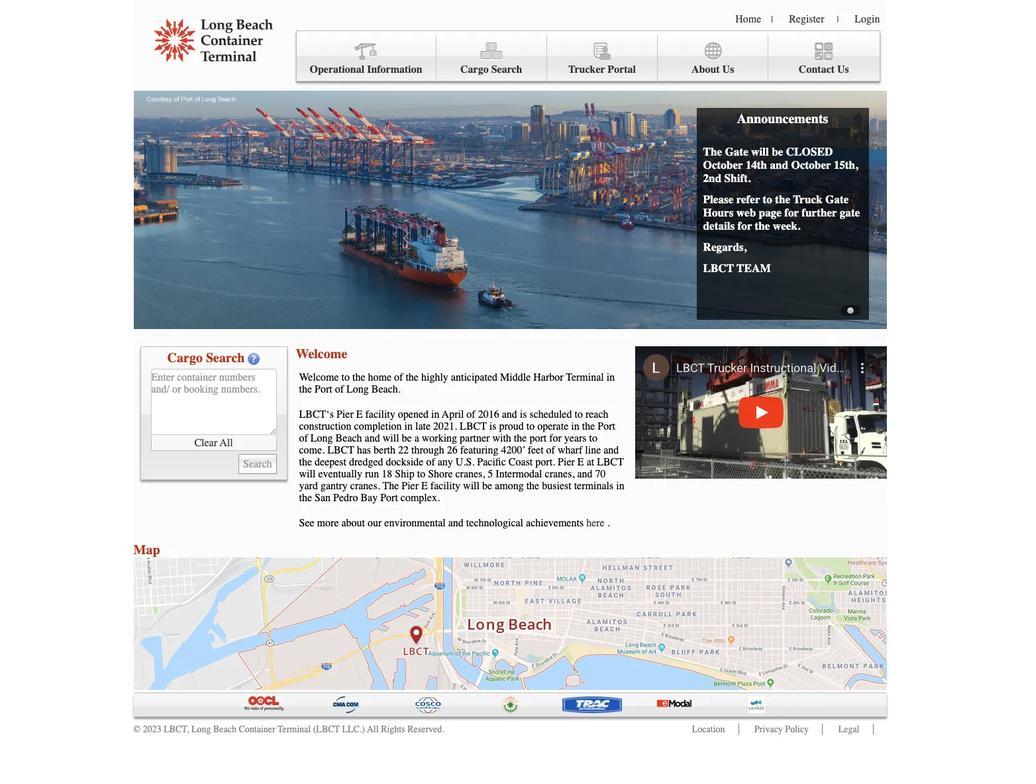 Task type: describe. For each thing, give the bounding box(es) containing it.
the left truck
[[775, 193, 791, 206]]

harbor
[[534, 372, 564, 384]]

april
[[442, 409, 464, 421]]

and right "2016"
[[502, 409, 517, 421]]

any
[[438, 457, 453, 468]]

1 vertical spatial cargo
[[167, 351, 203, 366]]

of right feet
[[546, 445, 555, 457]]

privacy
[[755, 724, 783, 736]]

1 horizontal spatial cargo search
[[461, 64, 523, 76]]

dockside
[[386, 457, 424, 468]]

highly
[[421, 372, 448, 384]]

achievements
[[526, 518, 584, 529]]

hours
[[703, 206, 734, 219]]

contact
[[799, 64, 835, 76]]

ship
[[395, 468, 415, 480]]

busiest
[[542, 480, 572, 492]]

all inside button
[[220, 437, 233, 449]]

further
[[802, 206, 837, 219]]

reach
[[586, 409, 609, 421]]

gate
[[840, 206, 860, 219]]

contact us
[[799, 64, 849, 76]]

partner
[[460, 433, 490, 445]]

week.
[[773, 219, 801, 233]]

0 vertical spatial e
[[356, 409, 363, 421]]

late
[[415, 421, 431, 433]]

2nd
[[703, 172, 722, 185]]

to inside welcome to the home of the highly anticipated middle harbor terminal in the port of long beach.
[[342, 372, 350, 384]]

line
[[585, 445, 601, 457]]

0 horizontal spatial beach
[[213, 724, 237, 736]]

operational information
[[310, 64, 423, 76]]

truck
[[793, 193, 823, 206]]

reserved.
[[408, 724, 444, 736]]

menu bar containing operational information
[[296, 30, 880, 82]]

years
[[564, 433, 587, 445]]

long inside welcome to the home of the highly anticipated middle harbor terminal in the port of long beach.
[[347, 384, 369, 396]]

2 horizontal spatial for
[[785, 206, 799, 219]]

portal
[[608, 64, 636, 76]]

rights
[[381, 724, 405, 736]]

clear all button
[[151, 435, 277, 451]]

in inside welcome to the home of the highly anticipated middle harbor terminal in the port of long beach.
[[607, 372, 615, 384]]

1 horizontal spatial all
[[367, 724, 379, 736]]

2021.
[[433, 421, 457, 433]]

26
[[447, 445, 458, 457]]

lbct team
[[703, 262, 771, 275]]

18
[[382, 468, 393, 480]]

5
[[488, 468, 493, 480]]

and left 70
[[577, 468, 593, 480]]

register link
[[789, 13, 825, 25]]

gantry
[[321, 480, 348, 492]]

to right proud
[[527, 421, 535, 433]]

2016
[[478, 409, 499, 421]]

1 horizontal spatial is
[[520, 409, 527, 421]]

in left late
[[405, 421, 413, 433]]

welcome to the home of the highly anticipated middle harbor terminal in the port of long beach.
[[299, 372, 615, 396]]

15th,
[[834, 158, 858, 172]]

the left highly
[[406, 372, 419, 384]]

opened
[[398, 409, 429, 421]]

lbct up featuring
[[460, 421, 487, 433]]

0 horizontal spatial search
[[206, 351, 245, 366]]

more
[[317, 518, 339, 529]]

operate
[[538, 421, 569, 433]]

intermodal
[[496, 468, 542, 480]]

of down lbct's
[[299, 433, 308, 445]]

clear
[[194, 437, 217, 449]]

team
[[737, 262, 771, 275]]

proud
[[499, 421, 524, 433]]

of left any
[[426, 457, 435, 468]]

1 | from the left
[[772, 14, 773, 25]]

the left port in the bottom of the page
[[514, 433, 527, 445]]

please refer to the truck gate hours web page for further gate details for the week.
[[703, 193, 860, 233]]

llc.)
[[342, 724, 365, 736]]

the inside the gate will be closed october 14th and october 15th, 2nd shift.
[[703, 145, 722, 158]]

anticipated
[[451, 372, 498, 384]]

of left "2016"
[[467, 409, 476, 421]]

complex.
[[401, 492, 440, 504]]

22
[[398, 445, 409, 457]]

port
[[530, 433, 547, 445]]

the left san
[[299, 492, 312, 504]]

2 october from the left
[[792, 158, 831, 172]]

bay
[[361, 492, 378, 504]]

2 vertical spatial pier
[[402, 480, 419, 492]]

come.
[[299, 445, 325, 457]]

scheduled
[[530, 409, 572, 421]]

policy
[[785, 724, 809, 736]]

terminal inside welcome to the home of the highly anticipated middle harbor terminal in the port of long beach.
[[566, 372, 604, 384]]

0 horizontal spatial is
[[490, 421, 497, 433]]

in right operate
[[571, 421, 580, 433]]

about us link
[[658, 34, 769, 81]]

location link
[[692, 724, 725, 736]]

map
[[134, 543, 160, 558]]

1 horizontal spatial port
[[380, 492, 398, 504]]

welcome for welcome
[[296, 347, 347, 362]]

and up dredged
[[365, 433, 380, 445]]

eventually
[[318, 468, 362, 480]]

details
[[703, 219, 735, 233]]

home link
[[736, 13, 762, 25]]

closed
[[786, 145, 833, 158]]

page
[[759, 206, 782, 219]]

long inside lbct's pier e facility opened in april of 2016 and is scheduled to reach construction completion in late 2021.  lbct is proud to operate in the port of long beach and will be a working partner with the port for years to come.  lbct has berth 22 through 26 featuring 4200' feet of wharf line and the deepest dredged dockside of any u.s. pacific coast port. pier e at lbct will eventually run 18 ship to shore cranes, 5 intermodal cranes, and 70 yard gantry cranes. the pier e facility will be among the busiest terminals in the san pedro bay port complex.
[[311, 433, 333, 445]]

70
[[595, 468, 606, 480]]

contact us link
[[769, 34, 880, 81]]

at
[[587, 457, 595, 468]]



Task type: locate. For each thing, give the bounding box(es) containing it.
to left reach on the right of page
[[575, 409, 583, 421]]

0 vertical spatial pier
[[337, 409, 354, 421]]

for right port in the bottom of the page
[[549, 433, 562, 445]]

1 vertical spatial search
[[206, 351, 245, 366]]

0 horizontal spatial all
[[220, 437, 233, 449]]

the up lbct's
[[299, 384, 312, 396]]

1 vertical spatial facility
[[431, 480, 461, 492]]

port right bay
[[380, 492, 398, 504]]

lbct right at
[[597, 457, 624, 468]]

about
[[692, 64, 720, 76]]

wharf
[[558, 445, 583, 457]]

october up please
[[703, 158, 743, 172]]

1 vertical spatial welcome
[[299, 372, 339, 384]]

0 vertical spatial port
[[315, 384, 332, 396]]

0 vertical spatial cargo search
[[461, 64, 523, 76]]

trucker
[[569, 64, 605, 76]]

see
[[299, 518, 314, 529]]

run
[[365, 468, 379, 480]]

port up line
[[598, 421, 616, 433]]

the right run
[[383, 480, 399, 492]]

cargo search
[[461, 64, 523, 76], [167, 351, 245, 366]]

cargo
[[461, 64, 489, 76], [167, 351, 203, 366]]

for inside lbct's pier e facility opened in april of 2016 and is scheduled to reach construction completion in late 2021.  lbct is proud to operate in the port of long beach and will be a working partner with the port for years to come.  lbct has berth 22 through 26 featuring 4200' feet of wharf line and the deepest dredged dockside of any u.s. pacific coast port. pier e at lbct will eventually run 18 ship to shore cranes, 5 intermodal cranes, and 70 yard gantry cranes. the pier e facility will be among the busiest terminals in the san pedro bay port complex.
[[549, 433, 562, 445]]

october up truck
[[792, 158, 831, 172]]

1 vertical spatial gate
[[826, 193, 849, 206]]

©
[[134, 724, 141, 736]]

in up reach on the right of page
[[607, 372, 615, 384]]

0 horizontal spatial e
[[356, 409, 363, 421]]

please
[[703, 193, 734, 206]]

construction
[[299, 421, 352, 433]]

1 horizontal spatial for
[[738, 219, 752, 233]]

(lbct
[[313, 724, 340, 736]]

1 horizontal spatial search
[[491, 64, 523, 76]]

0 vertical spatial facility
[[365, 409, 395, 421]]

0 vertical spatial long
[[347, 384, 369, 396]]

among
[[495, 480, 524, 492]]

the up yard
[[299, 457, 312, 468]]

lbct's
[[299, 409, 334, 421]]

to right ship
[[417, 468, 426, 480]]

2 vertical spatial long
[[191, 724, 211, 736]]

refer
[[737, 193, 760, 206]]

the
[[775, 193, 791, 206], [755, 219, 770, 233], [353, 372, 365, 384], [406, 372, 419, 384], [299, 384, 312, 396], [582, 421, 595, 433], [514, 433, 527, 445], [299, 457, 312, 468], [527, 480, 540, 492], [299, 492, 312, 504]]

for right page
[[785, 206, 799, 219]]

1 vertical spatial cargo search
[[167, 351, 245, 366]]

to right refer
[[763, 193, 773, 206]]

lbct left has
[[327, 445, 354, 457]]

0 horizontal spatial port
[[315, 384, 332, 396]]

web
[[737, 206, 756, 219]]

0 vertical spatial beach
[[336, 433, 362, 445]]

location
[[692, 724, 725, 736]]

pier down dockside
[[402, 480, 419, 492]]

1 us from the left
[[723, 64, 734, 76]]

to left home
[[342, 372, 350, 384]]

1 vertical spatial e
[[578, 457, 584, 468]]

e up has
[[356, 409, 363, 421]]

for right details
[[738, 219, 752, 233]]

terminal right harbor
[[566, 372, 604, 384]]

all
[[220, 437, 233, 449], [367, 724, 379, 736]]

1 vertical spatial beach
[[213, 724, 237, 736]]

1 vertical spatial pier
[[558, 457, 575, 468]]

all right clear
[[220, 437, 233, 449]]

home
[[368, 372, 392, 384]]

2 horizontal spatial pier
[[558, 457, 575, 468]]

port.
[[536, 457, 555, 468]]

1 vertical spatial the
[[383, 480, 399, 492]]

e left shore
[[421, 480, 428, 492]]

with
[[493, 433, 511, 445]]

beach inside lbct's pier e facility opened in april of 2016 and is scheduled to reach construction completion in late 2021.  lbct is proud to operate in the port of long beach and will be a working partner with the port for years to come.  lbct has berth 22 through 26 featuring 4200' feet of wharf line and the deepest dredged dockside of any u.s. pacific coast port. pier e at lbct will eventually run 18 ship to shore cranes, 5 intermodal cranes, and 70 yard gantry cranes. the pier e facility will be among the busiest terminals in the san pedro bay port complex.
[[336, 433, 362, 445]]

1 horizontal spatial beach
[[336, 433, 362, 445]]

october
[[703, 158, 743, 172], [792, 158, 831, 172]]

4200'
[[501, 445, 526, 457]]

login link
[[855, 13, 880, 25]]

legal
[[839, 724, 860, 736]]

san
[[315, 492, 331, 504]]

deepest
[[315, 457, 347, 468]]

the gate will be closed october 14th and october 15th, 2nd shift.
[[703, 145, 858, 185]]

0 vertical spatial be
[[772, 145, 783, 158]]

feet
[[528, 445, 544, 457]]

of up construction
[[335, 384, 344, 396]]

see more about our environmental and technological achievements here .
[[299, 518, 610, 529]]

will down come.
[[299, 468, 316, 480]]

coast
[[509, 457, 533, 468]]

0 horizontal spatial cranes,
[[456, 468, 485, 480]]

1 horizontal spatial cranes,
[[545, 468, 575, 480]]

1 horizontal spatial e
[[421, 480, 428, 492]]

.
[[607, 518, 610, 529]]

of right home
[[394, 372, 403, 384]]

about
[[342, 518, 365, 529]]

announcements
[[737, 111, 829, 127]]

in right 70
[[616, 480, 625, 492]]

search
[[491, 64, 523, 76], [206, 351, 245, 366]]

the left home
[[353, 372, 365, 384]]

2 vertical spatial port
[[380, 492, 398, 504]]

1 horizontal spatial be
[[482, 480, 492, 492]]

terminals
[[574, 480, 614, 492]]

will left a
[[383, 433, 399, 445]]

1 horizontal spatial terminal
[[566, 372, 604, 384]]

lbct's pier e facility opened in april of 2016 and is scheduled to reach construction completion in late 2021.  lbct is proud to operate in the port of long beach and will be a working partner with the port for years to come.  lbct has berth 22 through 26 featuring 4200' feet of wharf line and the deepest dredged dockside of any u.s. pacific coast port. pier e at lbct will eventually run 18 ship to shore cranes, 5 intermodal cranes, and 70 yard gantry cranes. the pier e facility will be among the busiest terminals in the san pedro bay port complex.
[[299, 409, 625, 504]]

here link
[[587, 518, 605, 529]]

cranes, down wharf
[[545, 468, 575, 480]]

0 horizontal spatial |
[[772, 14, 773, 25]]

1 horizontal spatial |
[[837, 14, 839, 25]]

pier right port.
[[558, 457, 575, 468]]

facility down beach.
[[365, 409, 395, 421]]

0 horizontal spatial for
[[549, 433, 562, 445]]

information
[[367, 64, 423, 76]]

us right about
[[723, 64, 734, 76]]

be left among
[[482, 480, 492, 492]]

Enter container numbers and/ or booking numbers. text field
[[151, 369, 277, 435]]

| left login
[[837, 14, 839, 25]]

and right line
[[604, 445, 619, 457]]

2 vertical spatial e
[[421, 480, 428, 492]]

privacy policy
[[755, 724, 809, 736]]

0 horizontal spatial be
[[402, 433, 412, 445]]

1 vertical spatial port
[[598, 421, 616, 433]]

0 horizontal spatial facility
[[365, 409, 395, 421]]

the left week.
[[755, 219, 770, 233]]

long down lbct's
[[311, 433, 333, 445]]

0 vertical spatial all
[[220, 437, 233, 449]]

0 vertical spatial welcome
[[296, 347, 347, 362]]

pier right lbct's
[[337, 409, 354, 421]]

0 horizontal spatial cargo search
[[167, 351, 245, 366]]

1 horizontal spatial pier
[[402, 480, 419, 492]]

menu bar
[[296, 30, 880, 82]]

2 horizontal spatial be
[[772, 145, 783, 158]]

middle
[[500, 372, 531, 384]]

lbct down regards,​
[[703, 262, 734, 275]]

beach left container
[[213, 724, 237, 736]]

2 | from the left
[[837, 14, 839, 25]]

2 horizontal spatial port
[[598, 421, 616, 433]]

0 horizontal spatial october
[[703, 158, 743, 172]]

for
[[785, 206, 799, 219], [738, 219, 752, 233], [549, 433, 562, 445]]

all right llc.)
[[367, 724, 379, 736]]

2 us from the left
[[838, 64, 849, 76]]

beach up dredged
[[336, 433, 362, 445]]

yard
[[299, 480, 318, 492]]

|
[[772, 14, 773, 25], [837, 14, 839, 25]]

2 vertical spatial be
[[482, 480, 492, 492]]

2 horizontal spatial long
[[347, 384, 369, 396]]

pacific
[[477, 457, 506, 468]]

1 horizontal spatial october
[[792, 158, 831, 172]]

1 vertical spatial terminal
[[278, 724, 311, 736]]

None submit
[[239, 455, 277, 474]]

trucker portal
[[569, 64, 636, 76]]

0 horizontal spatial long
[[191, 724, 211, 736]]

to inside please refer to the truck gate hours web page for further gate details for the week.
[[763, 193, 773, 206]]

1 horizontal spatial the
[[703, 145, 722, 158]]

be left closed
[[772, 145, 783, 158]]

is left proud
[[490, 421, 497, 433]]

technological
[[466, 518, 524, 529]]

port up lbct's
[[315, 384, 332, 396]]

will left 5
[[463, 480, 480, 492]]

pier
[[337, 409, 354, 421], [558, 457, 575, 468], [402, 480, 419, 492]]

2 cranes, from the left
[[545, 468, 575, 480]]

1 vertical spatial be
[[402, 433, 412, 445]]

1 horizontal spatial us
[[838, 64, 849, 76]]

beach
[[336, 433, 362, 445], [213, 724, 237, 736]]

beach.
[[372, 384, 401, 396]]

0 horizontal spatial pier
[[337, 409, 354, 421]]

us right contact
[[838, 64, 849, 76]]

us for contact us
[[838, 64, 849, 76]]

port inside welcome to the home of the highly anticipated middle harbor terminal in the port of long beach.
[[315, 384, 332, 396]]

1 cranes, from the left
[[456, 468, 485, 480]]

cranes, left 5
[[456, 468, 485, 480]]

0 vertical spatial gate
[[725, 145, 749, 158]]

a
[[415, 433, 419, 445]]

cargo search link
[[436, 34, 547, 81]]

0 vertical spatial terminal
[[566, 372, 604, 384]]

0 vertical spatial search
[[491, 64, 523, 76]]

terminal
[[566, 372, 604, 384], [278, 724, 311, 736]]

0 horizontal spatial cargo
[[167, 351, 203, 366]]

will down announcements
[[752, 145, 769, 158]]

and left technological
[[448, 518, 464, 529]]

the up line
[[582, 421, 595, 433]]

0 horizontal spatial gate
[[725, 145, 749, 158]]

is
[[520, 409, 527, 421], [490, 421, 497, 433]]

e left at
[[578, 457, 584, 468]]

be inside the gate will be closed october 14th and october 15th, 2nd shift.
[[772, 145, 783, 158]]

14th and
[[746, 158, 789, 172]]

© 2023 lbct, long beach container terminal (lbct llc.) all rights reserved.
[[134, 724, 444, 736]]

to right years
[[589, 433, 598, 445]]

0 vertical spatial cargo
[[461, 64, 489, 76]]

gate right truck
[[826, 193, 849, 206]]

gate
[[725, 145, 749, 158], [826, 193, 849, 206]]

lbct,
[[164, 724, 189, 736]]

be left a
[[402, 433, 412, 445]]

welcome for welcome to the home of the highly anticipated middle harbor terminal in the port of long beach.
[[299, 372, 339, 384]]

trucker portal link
[[547, 34, 658, 81]]

long
[[347, 384, 369, 396], [311, 433, 333, 445], [191, 724, 211, 736]]

operational information link
[[297, 34, 436, 81]]

is left scheduled on the bottom right
[[520, 409, 527, 421]]

gate up shift. at the right
[[725, 145, 749, 158]]

completion
[[354, 421, 402, 433]]

0 horizontal spatial us
[[723, 64, 734, 76]]

1 vertical spatial all
[[367, 724, 379, 736]]

2 horizontal spatial e
[[578, 457, 584, 468]]

has
[[357, 445, 371, 457]]

u.s.
[[456, 457, 475, 468]]

long left beach.
[[347, 384, 369, 396]]

the inside lbct's pier e facility opened in april of 2016 and is scheduled to reach construction completion in late 2021.  lbct is proud to operate in the port of long beach and will be a working partner with the port for years to come.  lbct has berth 22 through 26 featuring 4200' feet of wharf line and the deepest dredged dockside of any u.s. pacific coast port. pier e at lbct will eventually run 18 ship to shore cranes, 5 intermodal cranes, and 70 yard gantry cranes. the pier e facility will be among the busiest terminals in the san pedro bay port complex.
[[383, 480, 399, 492]]

0 horizontal spatial the
[[383, 480, 399, 492]]

the up 2nd
[[703, 145, 722, 158]]

| right home
[[772, 14, 773, 25]]

gate inside the gate will be closed october 14th and october 15th, 2nd shift.
[[725, 145, 749, 158]]

the right among
[[527, 480, 540, 492]]

will inside the gate will be closed october 14th and october 15th, 2nd shift.
[[752, 145, 769, 158]]

0 horizontal spatial terminal
[[278, 724, 311, 736]]

shift.
[[725, 172, 751, 185]]

working
[[422, 433, 457, 445]]

of
[[394, 372, 403, 384], [335, 384, 344, 396], [467, 409, 476, 421], [299, 433, 308, 445], [546, 445, 555, 457], [426, 457, 435, 468]]

1 horizontal spatial facility
[[431, 480, 461, 492]]

0 vertical spatial the
[[703, 145, 722, 158]]

featuring
[[460, 445, 499, 457]]

in right late
[[431, 409, 440, 421]]

facility
[[365, 409, 395, 421], [431, 480, 461, 492]]

1 horizontal spatial long
[[311, 433, 333, 445]]

us for about us
[[723, 64, 734, 76]]

gate inside please refer to the truck gate hours web page for further gate details for the week.
[[826, 193, 849, 206]]

1 horizontal spatial cargo
[[461, 64, 489, 76]]

legal link
[[839, 724, 860, 736]]

welcome inside welcome to the home of the highly anticipated middle harbor terminal in the port of long beach.
[[299, 372, 339, 384]]

1 horizontal spatial gate
[[826, 193, 849, 206]]

be
[[772, 145, 783, 158], [402, 433, 412, 445], [482, 480, 492, 492]]

operational
[[310, 64, 365, 76]]

1 october from the left
[[703, 158, 743, 172]]

1 vertical spatial long
[[311, 433, 333, 445]]

long right lbct,
[[191, 724, 211, 736]]

facility down any
[[431, 480, 461, 492]]

terminal left (lbct
[[278, 724, 311, 736]]

clear all
[[194, 437, 233, 449]]

here
[[587, 518, 605, 529]]



Task type: vqa. For each thing, say whether or not it's contained in the screenshot.
sixth COSCO from the top of the page
no



